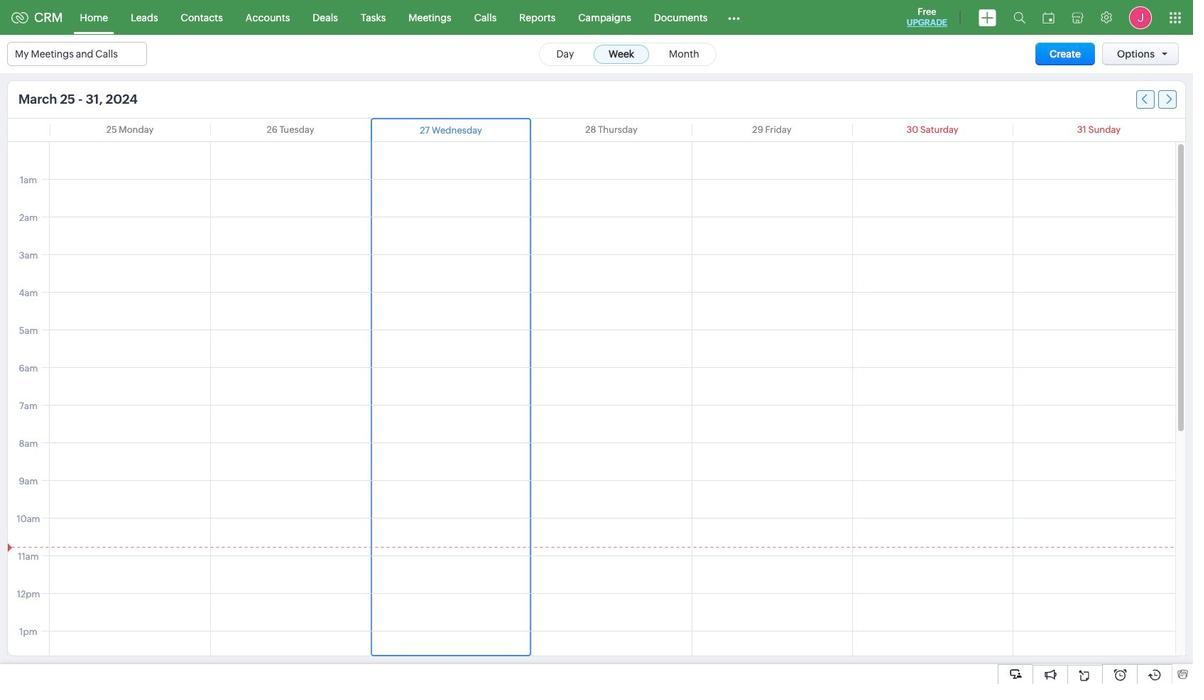 Task type: vqa. For each thing, say whether or not it's contained in the screenshot.
Meetings LINK in the left of the page
no



Task type: locate. For each thing, give the bounding box(es) containing it.
create menu image
[[979, 9, 997, 26]]

Other Modules field
[[719, 6, 750, 29]]

search element
[[1005, 0, 1034, 35]]

search image
[[1014, 11, 1026, 23]]

profile image
[[1130, 6, 1152, 29]]

calendar image
[[1043, 12, 1055, 23]]

profile element
[[1121, 0, 1161, 34]]



Task type: describe. For each thing, give the bounding box(es) containing it.
logo image
[[11, 12, 28, 23]]

create menu element
[[970, 0, 1005, 34]]



